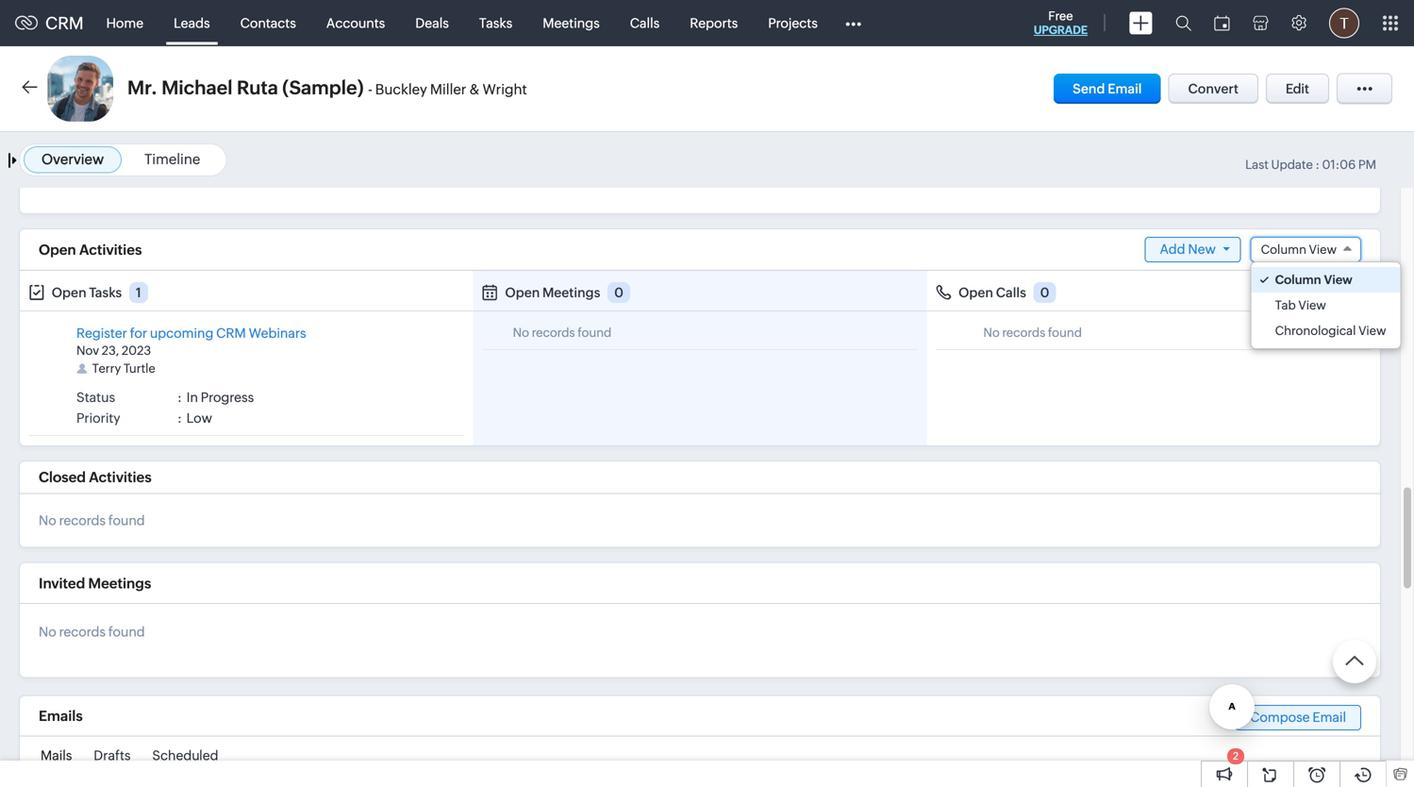 Task type: describe. For each thing, give the bounding box(es) containing it.
calls link
[[615, 0, 675, 46]]

records down open meetings
[[532, 326, 575, 340]]

open for open meetings
[[505, 285, 540, 300]]

register for upcoming crm webinars nov 23, 2023
[[76, 326, 306, 358]]

no records found down invited meetings
[[39, 624, 145, 639]]

upgrade
[[1034, 24, 1088, 36]]

column for list box containing column view
[[1276, 273, 1322, 287]]

-
[[368, 81, 373, 98]]

calendar image
[[1215, 16, 1231, 31]]

terry
[[92, 362, 121, 376]]

status
[[76, 390, 115, 405]]

send email
[[1073, 81, 1143, 96]]

search element
[[1165, 0, 1204, 46]]

crm link
[[15, 13, 84, 33]]

profile image
[[1330, 8, 1360, 38]]

0 horizontal spatial tasks
[[89, 285, 122, 300]]

: for : in progress
[[177, 390, 182, 405]]

contacts link
[[225, 0, 311, 46]]

2023
[[122, 344, 151, 358]]

open activities
[[39, 241, 142, 258]]

0 vertical spatial crm
[[45, 13, 84, 33]]

deals
[[416, 16, 449, 31]]

chronological view
[[1276, 324, 1387, 338]]

convert button
[[1169, 74, 1259, 104]]

: for : low
[[177, 411, 182, 426]]

free
[[1049, 9, 1074, 23]]

view for 'tab view' option
[[1299, 298, 1327, 312]]

open for open activities
[[39, 241, 76, 258]]

michael
[[162, 77, 233, 99]]

view for chronological view option
[[1359, 324, 1387, 338]]

no records found down 'open calls'
[[984, 326, 1083, 340]]

&
[[470, 81, 480, 98]]

send
[[1073, 81, 1106, 96]]

mr.
[[127, 77, 157, 99]]

column for column view 'field'
[[1262, 243, 1307, 257]]

miller
[[430, 81, 467, 98]]

turtle
[[124, 362, 156, 376]]

low
[[187, 411, 212, 426]]

no records found down closed activities
[[39, 513, 145, 528]]

tab view option
[[1252, 293, 1401, 318]]

crm inside register for upcoming crm webinars nov 23, 2023
[[216, 326, 246, 341]]

update
[[1272, 158, 1314, 172]]

edit button
[[1267, 74, 1330, 104]]

column view option
[[1252, 267, 1401, 293]]

timeline link
[[144, 151, 200, 168]]

home link
[[91, 0, 159, 46]]

overview
[[42, 151, 104, 168]]

buckley
[[376, 81, 427, 98]]

leads link
[[159, 0, 225, 46]]

create menu image
[[1130, 12, 1154, 34]]

1 vertical spatial calls
[[997, 285, 1027, 300]]

add new
[[1161, 242, 1217, 257]]

23,
[[102, 344, 119, 358]]

(sample)
[[282, 77, 364, 99]]

view for column view option
[[1325, 273, 1353, 287]]

closed activities
[[39, 469, 152, 486]]

register
[[76, 326, 127, 341]]

01:06
[[1323, 158, 1357, 172]]

Column View field
[[1251, 237, 1362, 262]]

compose
[[1251, 710, 1311, 725]]

overview link
[[42, 151, 104, 168]]

projects link
[[753, 0, 833, 46]]

meetings link
[[528, 0, 615, 46]]

no records found down open meetings
[[513, 326, 612, 340]]

records down 'open calls'
[[1003, 326, 1046, 340]]

ruta
[[237, 77, 278, 99]]

in
[[187, 390, 198, 405]]

meetings for open meetings
[[543, 285, 601, 300]]

edit
[[1287, 81, 1310, 96]]



Task type: vqa. For each thing, say whether or not it's contained in the screenshot.
Tab View
yes



Task type: locate. For each thing, give the bounding box(es) containing it.
no down invited
[[39, 624, 56, 639]]

1 vertical spatial column
[[1276, 273, 1322, 287]]

:
[[1316, 158, 1320, 172], [177, 390, 182, 405], [177, 411, 182, 426]]

column view up 'tab view' option
[[1276, 273, 1353, 287]]

activities for open activities
[[79, 241, 142, 258]]

list box containing column view
[[1252, 262, 1401, 348]]

drafts
[[94, 748, 131, 763]]

view up the chronological
[[1299, 298, 1327, 312]]

0 vertical spatial column
[[1262, 243, 1307, 257]]

: left in
[[177, 390, 182, 405]]

closed
[[39, 469, 86, 486]]

crm left webinars
[[216, 326, 246, 341]]

1 horizontal spatial calls
[[997, 285, 1027, 300]]

send email button
[[1055, 74, 1162, 104]]

records
[[532, 326, 575, 340], [1003, 326, 1046, 340], [59, 513, 106, 528], [59, 624, 106, 639]]

2 0 from the left
[[1041, 285, 1050, 300]]

profile element
[[1319, 0, 1372, 46]]

1 0 from the left
[[615, 285, 624, 300]]

email for compose email
[[1313, 710, 1347, 725]]

priority
[[76, 411, 120, 426]]

new
[[1189, 242, 1217, 257]]

tab
[[1276, 298, 1297, 312]]

invited meetings
[[39, 575, 151, 592]]

: left low
[[177, 411, 182, 426]]

found
[[578, 326, 612, 340], [1049, 326, 1083, 340], [108, 513, 145, 528], [108, 624, 145, 639]]

email
[[1108, 81, 1143, 96], [1313, 710, 1347, 725]]

last update : 01:06 pm
[[1246, 158, 1377, 172]]

contacts
[[240, 16, 296, 31]]

pm
[[1359, 158, 1377, 172]]

tasks
[[479, 16, 513, 31], [89, 285, 122, 300]]

open for open calls
[[959, 285, 994, 300]]

scheduled
[[152, 748, 219, 763]]

activities right the closed
[[89, 469, 152, 486]]

column view
[[1262, 243, 1338, 257], [1276, 273, 1353, 287]]

mails
[[41, 748, 72, 763]]

accounts link
[[311, 0, 401, 46]]

view inside 'field'
[[1310, 243, 1338, 257]]

add
[[1161, 242, 1186, 257]]

no records found
[[513, 326, 612, 340], [984, 326, 1083, 340], [39, 513, 145, 528], [39, 624, 145, 639]]

1 vertical spatial meetings
[[543, 285, 601, 300]]

column view for column view 'field'
[[1262, 243, 1338, 257]]

activities
[[79, 241, 142, 258], [89, 469, 152, 486]]

compose email
[[1251, 710, 1347, 725]]

2 vertical spatial meetings
[[88, 575, 151, 592]]

reports
[[690, 16, 738, 31]]

0 horizontal spatial email
[[1108, 81, 1143, 96]]

meetings
[[543, 16, 600, 31], [543, 285, 601, 300], [88, 575, 151, 592]]

1 vertical spatial :
[[177, 390, 182, 405]]

no down the closed
[[39, 513, 56, 528]]

chronological
[[1276, 324, 1357, 338]]

1 vertical spatial email
[[1313, 710, 1347, 725]]

chronological view option
[[1252, 318, 1401, 344]]

1 vertical spatial tasks
[[89, 285, 122, 300]]

nov
[[76, 344, 99, 358]]

list box
[[1252, 262, 1401, 348]]

activities for closed activities
[[89, 469, 152, 486]]

no down 'open calls'
[[984, 326, 1000, 340]]

1 horizontal spatial email
[[1313, 710, 1347, 725]]

timeline
[[144, 151, 200, 168]]

tasks link
[[464, 0, 528, 46]]

0 for meetings
[[615, 285, 624, 300]]

1 horizontal spatial crm
[[216, 326, 246, 341]]

0 vertical spatial :
[[1316, 158, 1320, 172]]

1 vertical spatial column view
[[1276, 273, 1353, 287]]

: left "01:06"
[[1316, 158, 1320, 172]]

no down open meetings
[[513, 326, 530, 340]]

meetings inside meetings link
[[543, 16, 600, 31]]

accounts
[[326, 16, 385, 31]]

column up column view option
[[1262, 243, 1307, 257]]

view
[[1310, 243, 1338, 257], [1325, 273, 1353, 287], [1299, 298, 1327, 312], [1359, 324, 1387, 338]]

0 vertical spatial tasks
[[479, 16, 513, 31]]

column view inside option
[[1276, 273, 1353, 287]]

register for upcoming crm webinars link
[[76, 326, 306, 341]]

0 for calls
[[1041, 285, 1050, 300]]

1 vertical spatial activities
[[89, 469, 152, 486]]

crm
[[45, 13, 84, 33], [216, 326, 246, 341]]

0 vertical spatial activities
[[79, 241, 142, 258]]

calls
[[630, 16, 660, 31], [997, 285, 1027, 300]]

view up column view option
[[1310, 243, 1338, 257]]

activities up open tasks
[[79, 241, 142, 258]]

: low
[[177, 411, 212, 426]]

deals link
[[401, 0, 464, 46]]

mr. michael ruta (sample) - buckley miller & wright
[[127, 77, 528, 99]]

open calls
[[959, 285, 1027, 300]]

free upgrade
[[1034, 9, 1088, 36]]

0 vertical spatial calls
[[630, 16, 660, 31]]

tab view
[[1276, 298, 1327, 312]]

column view for list box containing column view
[[1276, 273, 1353, 287]]

tasks left 1
[[89, 285, 122, 300]]

column up tab view
[[1276, 273, 1322, 287]]

upcoming
[[150, 326, 214, 341]]

open tasks
[[52, 285, 122, 300]]

0 vertical spatial meetings
[[543, 16, 600, 31]]

column inside 'field'
[[1262, 243, 1307, 257]]

1
[[136, 285, 141, 300]]

column
[[1262, 243, 1307, 257], [1276, 273, 1322, 287]]

reports link
[[675, 0, 753, 46]]

records down invited meetings
[[59, 624, 106, 639]]

convert
[[1189, 81, 1239, 96]]

webinars
[[249, 326, 306, 341]]

crm left home link
[[45, 13, 84, 33]]

column view up column view option
[[1262, 243, 1338, 257]]

meetings for invited meetings
[[88, 575, 151, 592]]

0 right open meetings
[[615, 285, 624, 300]]

leads
[[174, 16, 210, 31]]

open for open tasks
[[52, 285, 87, 300]]

column inside option
[[1276, 273, 1322, 287]]

1 horizontal spatial tasks
[[479, 16, 513, 31]]

0 horizontal spatial crm
[[45, 13, 84, 33]]

no
[[513, 326, 530, 340], [984, 326, 1000, 340], [39, 513, 56, 528], [39, 624, 56, 639]]

invited
[[39, 575, 85, 592]]

for
[[130, 326, 147, 341]]

wright
[[483, 81, 528, 98]]

view up 'tab view' option
[[1325, 273, 1353, 287]]

0 right 'open calls'
[[1041, 285, 1050, 300]]

search image
[[1176, 15, 1192, 31]]

0 vertical spatial column view
[[1262, 243, 1338, 257]]

email inside button
[[1108, 81, 1143, 96]]

1 vertical spatial crm
[[216, 326, 246, 341]]

last
[[1246, 158, 1269, 172]]

view down 'tab view' option
[[1359, 324, 1387, 338]]

records down closed activities
[[59, 513, 106, 528]]

1 horizontal spatial 0
[[1041, 285, 1050, 300]]

email for send email
[[1108, 81, 1143, 96]]

email right compose
[[1313, 710, 1347, 725]]

tasks right deals link
[[479, 16, 513, 31]]

0 vertical spatial email
[[1108, 81, 1143, 96]]

projects
[[769, 16, 818, 31]]

column view inside 'field'
[[1262, 243, 1338, 257]]

terry turtle
[[92, 362, 156, 376]]

0 horizontal spatial calls
[[630, 16, 660, 31]]

create menu element
[[1119, 0, 1165, 46]]

progress
[[201, 390, 254, 405]]

emails
[[39, 708, 83, 725]]

0 horizontal spatial 0
[[615, 285, 624, 300]]

: in progress
[[177, 390, 254, 405]]

open meetings
[[505, 285, 601, 300]]

2 vertical spatial :
[[177, 411, 182, 426]]

email right 'send'
[[1108, 81, 1143, 96]]

home
[[106, 16, 144, 31]]



